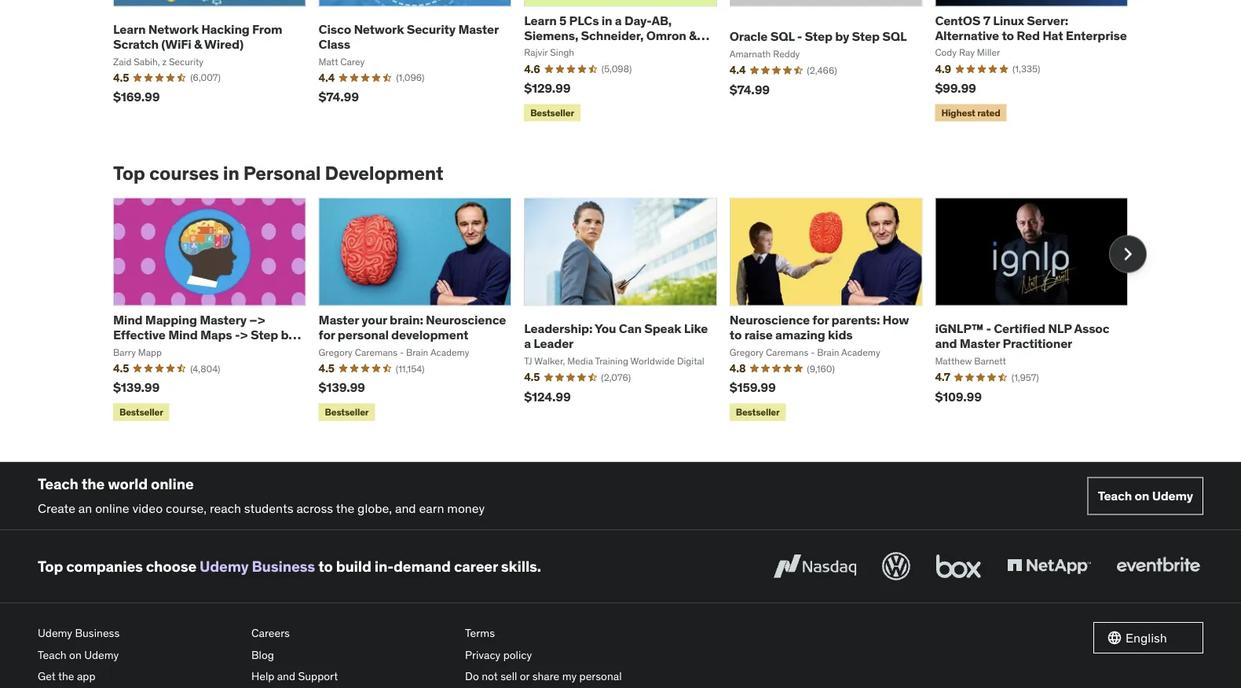Task type: vqa. For each thing, say whether or not it's contained in the screenshot.
About me
no



Task type: describe. For each thing, give the bounding box(es) containing it.
a inside leadership: you can speak like a leader
[[524, 335, 531, 352]]

courses
[[149, 162, 219, 185]]

by inside mind mapping mastery –> effective mind maps -> step by step
[[281, 327, 295, 343]]

mind mapping mastery –> effective mind maps -> step by step
[[113, 312, 295, 358]]

privacy policy link
[[465, 644, 666, 666]]

get
[[38, 669, 56, 683]]

from
[[252, 21, 282, 37]]

to for centos 7 linux server: alternative to red hat enterprise
[[1002, 27, 1014, 43]]

learn for learn network hacking from scratch (wifi & wired)
[[113, 21, 146, 37]]

terms link
[[465, 622, 666, 644]]

siemens,
[[524, 27, 578, 43]]

hat
[[1043, 27, 1063, 43]]

create
[[38, 500, 75, 516]]

top for top courses in personal development
[[113, 162, 145, 185]]

careers link
[[251, 622, 452, 644]]

learn network hacking from scratch (wifi & wired) link
[[113, 21, 282, 52]]

privacy
[[465, 648, 501, 662]]

centos 7 linux server: alternative to red hat enterprise
[[935, 12, 1127, 43]]

server:
[[1027, 12, 1068, 28]]

on inside 'link'
[[1135, 488, 1149, 504]]

alternative
[[935, 27, 999, 43]]

terms privacy policy do not sell or share my personal information
[[465, 626, 622, 688]]

teach inside the udemy business teach on udemy get the app
[[38, 648, 67, 662]]

udemy up the eventbrite image at the bottom right of page
[[1152, 488, 1193, 504]]

hacking
[[201, 21, 250, 37]]

raise
[[744, 327, 773, 343]]

network for scratch
[[148, 21, 199, 37]]

1 horizontal spatial the
[[82, 474, 105, 493]]

build
[[336, 557, 371, 576]]

kids
[[828, 327, 853, 343]]

schneider,
[[581, 27, 644, 43]]

blog
[[251, 648, 274, 662]]

my
[[562, 669, 577, 683]]

cisco
[[319, 21, 351, 37]]

cisco network security master class
[[319, 21, 499, 52]]

nlp
[[1048, 320, 1072, 336]]

world
[[108, 474, 148, 493]]

& inside 'learn network hacking from scratch (wifi & wired)'
[[194, 36, 202, 52]]

7
[[983, 12, 990, 28]]

ab,
[[652, 12, 672, 28]]

terms
[[465, 626, 495, 640]]

ignlp™ - certified nlp  assoc and master practitioner
[[935, 320, 1109, 352]]

careers
[[251, 626, 290, 640]]

1 vertical spatial udemy business link
[[38, 622, 239, 644]]

speak
[[644, 320, 681, 336]]

master your brain: neuroscience for personal development link
[[319, 312, 506, 343]]

master your brain: neuroscience for personal development
[[319, 312, 506, 343]]

mastery
[[200, 312, 247, 328]]

2 sql from the left
[[882, 28, 907, 44]]

learn 5 plcs in a day-ab, siemens, schneider, omron & delta link
[[524, 12, 710, 58]]

omron
[[646, 27, 686, 43]]

udemy business teach on udemy get the app
[[38, 626, 120, 683]]

delta
[[524, 42, 555, 58]]

teach for the
[[38, 474, 78, 493]]

across
[[296, 500, 333, 516]]

centos 7 linux server: alternative to red hat enterprise link
[[935, 12, 1127, 43]]

eventbrite image
[[1113, 549, 1203, 584]]

plcs
[[569, 12, 599, 28]]

personal inside terms privacy policy do not sell or share my personal information
[[579, 669, 622, 683]]

1 vertical spatial in
[[223, 162, 239, 185]]

enterprise
[[1066, 27, 1127, 43]]

top courses in personal development
[[113, 162, 443, 185]]

development
[[391, 327, 468, 343]]

for inside neuroscience for parents: how to raise amazing kids
[[813, 312, 829, 328]]

learn network hacking from scratch (wifi & wired)
[[113, 21, 282, 52]]

information
[[465, 685, 522, 688]]

box image
[[932, 549, 985, 584]]

leadership: you can speak like a leader
[[524, 320, 708, 352]]

volkswagen image
[[879, 549, 914, 584]]

on inside the udemy business teach on udemy get the app
[[69, 648, 82, 662]]

learn 5 plcs in a day-ab, siemens, schneider, omron & delta
[[524, 12, 697, 58]]

udemy up get
[[38, 626, 72, 640]]

help and support link
[[251, 666, 452, 687]]

1 horizontal spatial -
[[797, 28, 802, 44]]

top companies choose udemy business to build in-demand career skills.
[[38, 557, 541, 576]]

english button
[[1093, 622, 1203, 654]]

a inside learn 5 plcs in a day-ab, siemens, schneider, omron & delta
[[615, 12, 622, 28]]

course,
[[166, 500, 207, 516]]

and inside ignlp™ - certified nlp  assoc and master practitioner
[[935, 335, 957, 352]]

master inside master your brain: neuroscience for personal development
[[319, 312, 359, 328]]

choose
[[146, 557, 196, 576]]

security
[[407, 21, 456, 37]]

centos
[[935, 12, 981, 28]]

or
[[520, 669, 530, 683]]

for inside master your brain: neuroscience for personal development
[[319, 327, 335, 343]]

to inside neuroscience for parents: how to raise amazing kids
[[730, 327, 742, 343]]

network for class
[[354, 21, 404, 37]]

red
[[1017, 27, 1040, 43]]

master inside cisco network security master class
[[458, 21, 499, 37]]

1 horizontal spatial mind
[[168, 327, 198, 343]]

day-
[[624, 12, 652, 28]]

amazing
[[775, 327, 825, 343]]

app
[[77, 669, 95, 683]]

–>
[[249, 312, 265, 328]]

oracle sql - step by step sql link
[[730, 28, 907, 44]]

in-
[[375, 557, 394, 576]]

leader
[[534, 335, 574, 352]]

nasdaq image
[[770, 549, 860, 584]]

>
[[240, 327, 248, 343]]

practitioner
[[1003, 335, 1072, 352]]

wired)
[[204, 36, 244, 52]]

teach on udemy
[[1098, 488, 1193, 504]]



Task type: locate. For each thing, give the bounding box(es) containing it.
1 horizontal spatial online
[[151, 474, 194, 493]]

1 horizontal spatial neuroscience
[[730, 312, 810, 328]]

neuroscience left the kids
[[730, 312, 810, 328]]

business down students
[[252, 557, 315, 576]]

leadership:
[[524, 320, 592, 336]]

personal
[[243, 162, 321, 185]]

- right ignlp™
[[986, 320, 991, 336]]

2 vertical spatial master
[[960, 335, 1000, 352]]

1 vertical spatial master
[[319, 312, 359, 328]]

support
[[298, 669, 338, 683]]

and
[[935, 335, 957, 352], [395, 500, 416, 516], [277, 669, 295, 683]]

1 horizontal spatial in
[[601, 12, 612, 28]]

get the app link
[[38, 666, 239, 687]]

0 horizontal spatial master
[[319, 312, 359, 328]]

and inside teach the world online create an online video course, reach students across the globe, and earn money
[[395, 500, 416, 516]]

1 vertical spatial the
[[336, 500, 354, 516]]

mind
[[113, 312, 143, 328], [168, 327, 198, 343]]

maps
[[200, 327, 232, 343]]

network
[[148, 21, 199, 37], [354, 21, 404, 37]]

help
[[251, 669, 274, 683]]

1 horizontal spatial sql
[[882, 28, 907, 44]]

& inside learn 5 plcs in a day-ab, siemens, schneider, omron & delta
[[689, 27, 697, 43]]

the right get
[[58, 669, 74, 683]]

a left day-
[[615, 12, 622, 28]]

0 horizontal spatial -
[[235, 327, 240, 343]]

2 vertical spatial and
[[277, 669, 295, 683]]

do
[[465, 669, 479, 683]]

0 vertical spatial master
[[458, 21, 499, 37]]

0 horizontal spatial for
[[319, 327, 335, 343]]

personal
[[338, 327, 389, 343], [579, 669, 622, 683]]

like
[[684, 320, 708, 336]]

do not sell or share my personal information button
[[465, 666, 666, 688]]

class
[[319, 36, 350, 52]]

in right courses
[[223, 162, 239, 185]]

in
[[601, 12, 612, 28], [223, 162, 239, 185]]

1 horizontal spatial network
[[354, 21, 404, 37]]

0 horizontal spatial sql
[[770, 28, 795, 44]]

can
[[619, 320, 642, 336]]

- inside ignlp™ - certified nlp  assoc and master practitioner
[[986, 320, 991, 336]]

1 vertical spatial by
[[281, 327, 295, 343]]

to left build
[[318, 557, 333, 576]]

english
[[1126, 630, 1167, 646]]

teach for on
[[1098, 488, 1132, 504]]

0 vertical spatial in
[[601, 12, 612, 28]]

blog link
[[251, 644, 452, 666]]

master inside ignlp™ - certified nlp  assoc and master practitioner
[[960, 335, 1000, 352]]

online
[[151, 474, 194, 493], [95, 500, 129, 516]]

2 vertical spatial the
[[58, 669, 74, 683]]

an
[[78, 500, 92, 516]]

companies
[[66, 557, 143, 576]]

1 horizontal spatial a
[[615, 12, 622, 28]]

how
[[883, 312, 909, 328]]

1 horizontal spatial learn
[[524, 12, 557, 28]]

0 vertical spatial by
[[835, 28, 849, 44]]

and right "help"
[[277, 669, 295, 683]]

teach inside teach the world online create an online video course, reach students across the globe, and earn money
[[38, 474, 78, 493]]

0 horizontal spatial business
[[75, 626, 120, 640]]

2 neuroscience from the left
[[730, 312, 810, 328]]

0 vertical spatial a
[[615, 12, 622, 28]]

master right security
[[458, 21, 499, 37]]

& right omron
[[689, 27, 697, 43]]

2 vertical spatial to
[[318, 557, 333, 576]]

for left "your"
[[319, 327, 335, 343]]

network inside 'learn network hacking from scratch (wifi & wired)'
[[148, 21, 199, 37]]

business inside the udemy business teach on udemy get the app
[[75, 626, 120, 640]]

1 horizontal spatial business
[[252, 557, 315, 576]]

the left globe,
[[336, 500, 354, 516]]

top for top companies choose udemy business to build in-demand career skills.
[[38, 557, 63, 576]]

mind left mapping
[[113, 312, 143, 328]]

1 network from the left
[[148, 21, 199, 37]]

small image
[[1107, 630, 1123, 646]]

1 vertical spatial online
[[95, 500, 129, 516]]

career
[[454, 557, 498, 576]]

neuroscience inside neuroscience for parents: how to raise amazing kids
[[730, 312, 810, 328]]

2 horizontal spatial master
[[960, 335, 1000, 352]]

learn inside learn 5 plcs in a day-ab, siemens, schneider, omron & delta
[[524, 12, 557, 28]]

udemy right choose
[[200, 557, 249, 576]]

demand
[[394, 557, 451, 576]]

2 horizontal spatial the
[[336, 500, 354, 516]]

0 vertical spatial top
[[113, 162, 145, 185]]

to left red
[[1002, 27, 1014, 43]]

1 vertical spatial to
[[730, 327, 742, 343]]

udemy business link down students
[[200, 557, 315, 576]]

sql right oracle
[[770, 28, 795, 44]]

a
[[615, 12, 622, 28], [524, 335, 531, 352]]

0 vertical spatial business
[[252, 557, 315, 576]]

0 vertical spatial personal
[[338, 327, 389, 343]]

top
[[113, 162, 145, 185], [38, 557, 63, 576]]

0 horizontal spatial learn
[[113, 21, 146, 37]]

learn left (wifi
[[113, 21, 146, 37]]

network right cisco
[[354, 21, 404, 37]]

0 horizontal spatial by
[[281, 327, 295, 343]]

- right maps
[[235, 327, 240, 343]]

by
[[835, 28, 849, 44], [281, 327, 295, 343]]

neuroscience right brain:
[[426, 312, 506, 328]]

certified
[[994, 320, 1045, 336]]

1 horizontal spatial for
[[813, 312, 829, 328]]

for
[[813, 312, 829, 328], [319, 327, 335, 343]]

0 horizontal spatial network
[[148, 21, 199, 37]]

2 horizontal spatial and
[[935, 335, 957, 352]]

1 horizontal spatial top
[[113, 162, 145, 185]]

0 vertical spatial and
[[935, 335, 957, 352]]

neuroscience inside master your brain: neuroscience for personal development
[[426, 312, 506, 328]]

video
[[132, 500, 163, 516]]

personal inside master your brain: neuroscience for personal development
[[338, 327, 389, 343]]

scratch
[[113, 36, 159, 52]]

top left courses
[[113, 162, 145, 185]]

teach on udemy link up the eventbrite image at the bottom right of page
[[1088, 477, 1203, 515]]

personal left brain:
[[338, 327, 389, 343]]

online up course,
[[151, 474, 194, 493]]

udemy business link up "get the app" link
[[38, 622, 239, 644]]

in inside learn 5 plcs in a day-ab, siemens, schneider, omron & delta
[[601, 12, 612, 28]]

top left companies
[[38, 557, 63, 576]]

carousel element
[[113, 198, 1147, 424]]

1 horizontal spatial by
[[835, 28, 849, 44]]

0 horizontal spatial neuroscience
[[426, 312, 506, 328]]

teach
[[38, 474, 78, 493], [1098, 488, 1132, 504], [38, 648, 67, 662]]

1 vertical spatial top
[[38, 557, 63, 576]]

1 vertical spatial teach on udemy link
[[38, 644, 239, 666]]

brain:
[[390, 312, 423, 328]]

the up an
[[82, 474, 105, 493]]

1 horizontal spatial on
[[1135, 488, 1149, 504]]

mind left maps
[[168, 327, 198, 343]]

the inside the udemy business teach on udemy get the app
[[58, 669, 74, 683]]

- right oracle
[[797, 28, 802, 44]]

0 horizontal spatial mind
[[113, 312, 143, 328]]

0 horizontal spatial on
[[69, 648, 82, 662]]

policy
[[503, 648, 532, 662]]

and left certified
[[935, 335, 957, 352]]

learn for learn 5 plcs in a day-ab, siemens, schneider, omron & delta
[[524, 12, 557, 28]]

1 horizontal spatial and
[[395, 500, 416, 516]]

1 sql from the left
[[770, 28, 795, 44]]

learn
[[524, 12, 557, 28], [113, 21, 146, 37]]

skills.
[[501, 557, 541, 576]]

neuroscience for parents: how to raise amazing kids
[[730, 312, 909, 343]]

0 vertical spatial the
[[82, 474, 105, 493]]

- inside mind mapping mastery –> effective mind maps -> step by step
[[235, 327, 240, 343]]

to inside centos 7 linux server: alternative to red hat enterprise
[[1002, 27, 1014, 43]]

1 vertical spatial a
[[524, 335, 531, 352]]

learn left the 5
[[524, 12, 557, 28]]

0 horizontal spatial online
[[95, 500, 129, 516]]

neuroscience for parents: how to raise amazing kids link
[[730, 312, 909, 343]]

and left the earn
[[395, 500, 416, 516]]

to left raise
[[730, 327, 742, 343]]

0 vertical spatial online
[[151, 474, 194, 493]]

a left leader
[[524, 335, 531, 352]]

1 horizontal spatial &
[[689, 27, 697, 43]]

master left 'practitioner'
[[960, 335, 1000, 352]]

0 vertical spatial on
[[1135, 488, 1149, 504]]

udemy business link
[[200, 557, 315, 576], [38, 622, 239, 644]]

5
[[559, 12, 567, 28]]

ignlp™
[[935, 320, 984, 336]]

not
[[482, 669, 498, 683]]

sell
[[500, 669, 517, 683]]

network inside cisco network security master class
[[354, 21, 404, 37]]

0 horizontal spatial top
[[38, 557, 63, 576]]

1 vertical spatial and
[[395, 500, 416, 516]]

2 network from the left
[[354, 21, 404, 37]]

on up app on the bottom left
[[69, 648, 82, 662]]

(wifi
[[161, 36, 191, 52]]

business up app on the bottom left
[[75, 626, 120, 640]]

0 vertical spatial udemy business link
[[200, 557, 315, 576]]

on
[[1135, 488, 1149, 504], [69, 648, 82, 662]]

& right (wifi
[[194, 36, 202, 52]]

1 horizontal spatial to
[[730, 327, 742, 343]]

business
[[252, 557, 315, 576], [75, 626, 120, 640]]

0 vertical spatial teach on udemy link
[[1088, 477, 1203, 515]]

teach on udemy link up app on the bottom left
[[38, 644, 239, 666]]

0 horizontal spatial the
[[58, 669, 74, 683]]

0 vertical spatial to
[[1002, 27, 1014, 43]]

teach inside 'link'
[[1098, 488, 1132, 504]]

0 horizontal spatial in
[[223, 162, 239, 185]]

teach the world online create an online video course, reach students across the globe, and earn money
[[38, 474, 485, 516]]

step
[[805, 28, 833, 44], [852, 28, 880, 44], [251, 327, 278, 343], [113, 342, 141, 358]]

udemy up app on the bottom left
[[84, 648, 119, 662]]

1 horizontal spatial teach on udemy link
[[1088, 477, 1203, 515]]

1 horizontal spatial personal
[[579, 669, 622, 683]]

to
[[1002, 27, 1014, 43], [730, 327, 742, 343], [318, 557, 333, 576]]

2 horizontal spatial to
[[1002, 27, 1014, 43]]

0 horizontal spatial personal
[[338, 327, 389, 343]]

earn
[[419, 500, 444, 516]]

next image
[[1115, 242, 1141, 267]]

to for top companies choose udemy business to build in-demand career skills.
[[318, 557, 333, 576]]

your
[[362, 312, 387, 328]]

master left "your"
[[319, 312, 359, 328]]

teach on udemy link
[[1088, 477, 1203, 515], [38, 644, 239, 666]]

linux
[[993, 12, 1024, 28]]

0 horizontal spatial &
[[194, 36, 202, 52]]

oracle
[[730, 28, 768, 44]]

1 vertical spatial business
[[75, 626, 120, 640]]

0 horizontal spatial a
[[524, 335, 531, 352]]

netapp image
[[1004, 549, 1094, 584]]

sql left the alternative
[[882, 28, 907, 44]]

on up the eventbrite image at the bottom right of page
[[1135, 488, 1149, 504]]

learn inside 'learn network hacking from scratch (wifi & wired)'
[[113, 21, 146, 37]]

0 horizontal spatial to
[[318, 557, 333, 576]]

network left "hacking" in the left top of the page
[[148, 21, 199, 37]]

reach
[[210, 500, 241, 516]]

-
[[797, 28, 802, 44], [986, 320, 991, 336], [235, 327, 240, 343]]

0 horizontal spatial and
[[277, 669, 295, 683]]

development
[[325, 162, 443, 185]]

assoc
[[1074, 320, 1109, 336]]

1 horizontal spatial master
[[458, 21, 499, 37]]

parents:
[[832, 312, 880, 328]]

leadership: you can speak like a leader link
[[524, 320, 708, 352]]

in right plcs
[[601, 12, 612, 28]]

online right an
[[95, 500, 129, 516]]

and inside careers blog help and support
[[277, 669, 295, 683]]

1 vertical spatial personal
[[579, 669, 622, 683]]

oracle sql - step by step sql
[[730, 28, 907, 44]]

for left parents:
[[813, 312, 829, 328]]

1 neuroscience from the left
[[426, 312, 506, 328]]

personal right "my"
[[579, 669, 622, 683]]

2 horizontal spatial -
[[986, 320, 991, 336]]

&
[[689, 27, 697, 43], [194, 36, 202, 52]]

0 horizontal spatial teach on udemy link
[[38, 644, 239, 666]]

1 vertical spatial on
[[69, 648, 82, 662]]

globe,
[[357, 500, 392, 516]]



